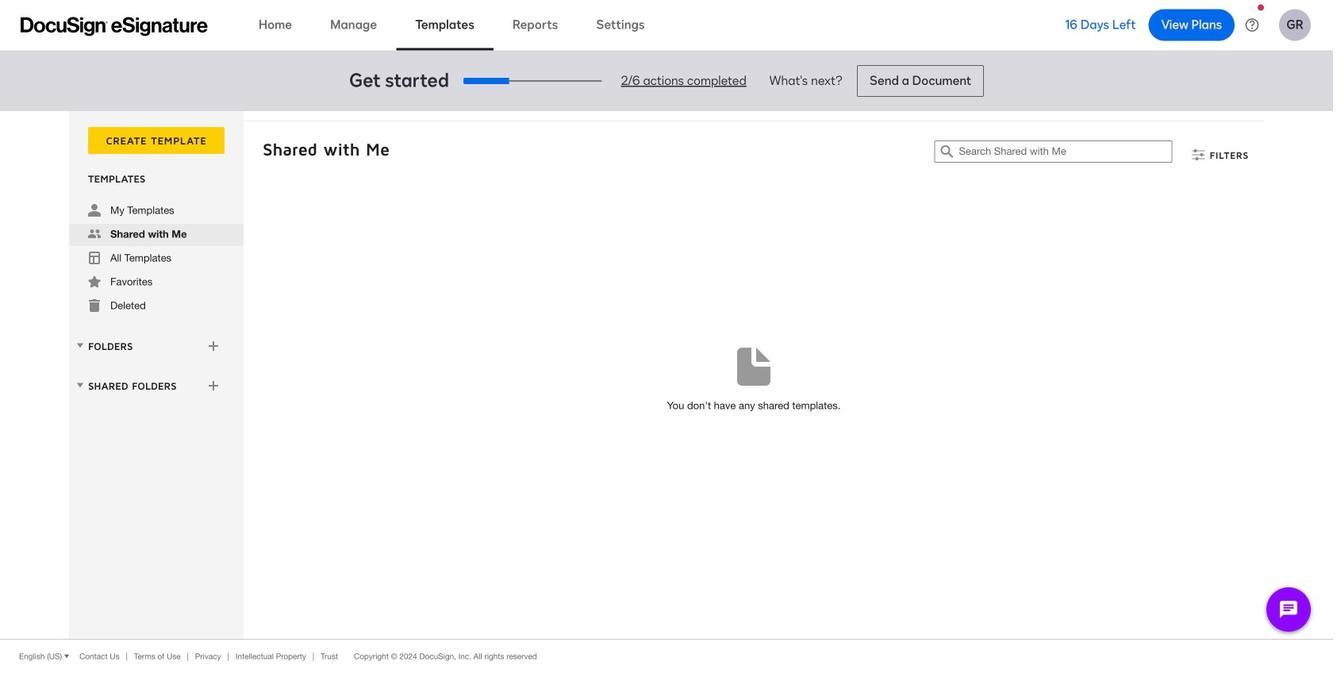 Task type: locate. For each thing, give the bounding box(es) containing it.
star filled image
[[88, 275, 101, 288]]

shared image
[[88, 228, 101, 241]]

view shared folders image
[[74, 379, 87, 392]]

more info region
[[0, 639, 1334, 673]]

user image
[[88, 204, 101, 217]]

trash image
[[88, 299, 101, 312]]



Task type: describe. For each thing, give the bounding box(es) containing it.
secondary navigation region
[[69, 111, 1269, 639]]

view folders image
[[74, 339, 87, 352]]

docusign esignature image
[[21, 17, 208, 36]]

templates image
[[88, 252, 101, 264]]

Search Shared with Me text field
[[959, 141, 1172, 162]]



